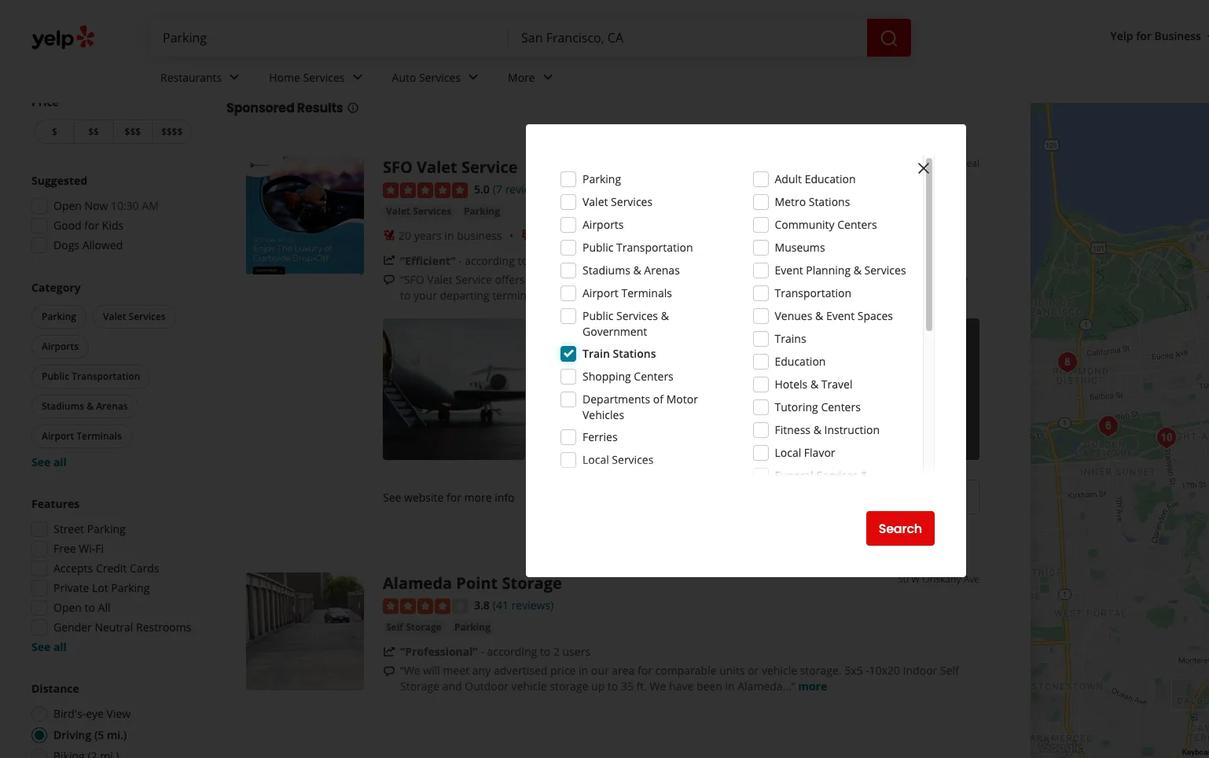 Task type: locate. For each thing, give the bounding box(es) containing it.
- down 20 years in business
[[459, 253, 462, 268]]

16 years in business v2 image
[[383, 229, 396, 242]]

16 trending v2 image up 16 speech v2 icon on the bottom of page
[[383, 646, 396, 658]]

music concourse parking image
[[1093, 410, 1124, 442]]

0 horizontal spatial self
[[386, 621, 404, 634]]

see left website
[[383, 490, 401, 505]]

geary mall garage image
[[1052, 346, 1084, 378]]

service up 5.0 link
[[462, 157, 518, 178]]

stadiums & arenas inside search 'dialog'
[[583, 263, 680, 278]]

search image
[[880, 29, 899, 48]]

- up any
[[481, 644, 484, 659]]

parking up "16 info v2" icon
[[332, 56, 406, 82]]

1 vertical spatial centers
[[634, 369, 674, 384]]

2 24 chevron down v2 image from the left
[[539, 68, 557, 87]]

more link down airport.
[[759, 288, 788, 303]]

business
[[457, 228, 502, 243]]

reviews) right "(41"
[[512, 598, 554, 613]]

(41 reviews) link
[[493, 597, 554, 614]]

0 vertical spatial arenas
[[644, 263, 680, 278]]

airport
[[583, 286, 619, 300], [42, 429, 74, 443]]

to left "35"
[[608, 679, 618, 694]]

& down instruction
[[861, 468, 869, 483]]

public transportation
[[583, 240, 693, 255], [42, 370, 140, 383]]

0 vertical spatial storage
[[502, 573, 562, 594]]

storage down "we
[[400, 679, 440, 694]]

close image
[[915, 159, 934, 178]]

dogs
[[53, 238, 79, 252]]

1 vertical spatial more link
[[799, 679, 828, 694]]

parking button
[[461, 203, 503, 219], [31, 305, 87, 329], [451, 620, 494, 636]]

storage inside button
[[406, 621, 442, 634]]

el
[[915, 157, 923, 170]]

$$$$
[[161, 125, 183, 138]]

0 horizontal spatial vehicle
[[512, 679, 547, 694]]

1 horizontal spatial stadiums & arenas
[[583, 263, 680, 278]]

16 trending v2 image up 16 speech v2 image at the left of the page
[[383, 254, 396, 267]]

local down fitness
[[775, 445, 802, 460]]

group
[[27, 173, 195, 258], [28, 280, 195, 470], [27, 496, 195, 655]]

planning
[[806, 263, 851, 278]]

self down "3.8 star rating" image
[[386, 621, 404, 634]]

0 vertical spatial more link
[[759, 288, 788, 303]]

driving
[[53, 728, 91, 743]]

see all down the airport terminals button
[[31, 455, 67, 470]]

sfo right an
[[558, 288, 579, 303]]

valet up 'your'
[[427, 272, 453, 287]]

0 vertical spatial according
[[465, 253, 515, 268]]

kids
[[102, 218, 124, 233]]

1 horizontal spatial sfo
[[558, 288, 579, 303]]

0 horizontal spatial 24 chevron down v2 image
[[348, 68, 367, 87]]

centers up event planning & services
[[838, 217, 878, 232]]

education
[[805, 171, 856, 186], [775, 354, 826, 369]]

2 24 chevron down v2 image from the left
[[464, 68, 483, 87]]

24 chevron down v2 image for restaurants
[[225, 68, 244, 87]]

2 vertical spatial more
[[799, 679, 828, 694]]

24 chevron down v2 image
[[225, 68, 244, 87], [539, 68, 557, 87]]

24 chevron down v2 image for more
[[539, 68, 557, 87]]

stations for train stations
[[613, 346, 656, 361]]

airports inside search 'dialog'
[[583, 217, 624, 232]]

map region
[[864, 0, 1210, 758]]

check-
[[791, 272, 825, 287]]

0 vertical spatial sfo
[[383, 157, 413, 178]]

& down public transportation button
[[87, 400, 94, 413]]

parking up family-owned & operated
[[583, 171, 621, 186]]

public up government
[[583, 308, 614, 323]]

parking
[[332, 56, 406, 82], [583, 171, 621, 186], [464, 204, 500, 218], [42, 310, 76, 323], [87, 522, 126, 536], [111, 580, 150, 595], [455, 621, 491, 634]]

2 open from the top
[[53, 600, 82, 615]]

1 horizontal spatial 24 chevron down v2 image
[[464, 68, 483, 87]]

1 horizontal spatial valet services
[[386, 204, 451, 218]]

1 horizontal spatial airport
[[583, 286, 619, 300]]

0 vertical spatial airports
[[583, 217, 624, 232]]

0 vertical spatial service
[[462, 157, 518, 178]]

0 horizontal spatial sfo
[[383, 157, 413, 178]]

more
[[759, 288, 788, 303], [465, 490, 492, 505], [799, 679, 828, 694]]

1 horizontal spatial transportation
[[617, 240, 693, 255]]

0 horizontal spatial local
[[583, 452, 609, 467]]

open down private
[[53, 600, 82, 615]]

valet services down 5 star rating image
[[386, 204, 451, 218]]

in left the online,
[[825, 272, 835, 287]]

&
[[612, 228, 620, 243], [634, 263, 642, 278], [854, 263, 862, 278], [661, 308, 669, 323], [816, 308, 824, 323], [811, 377, 819, 392], [87, 400, 94, 413], [814, 422, 822, 437], [861, 468, 869, 483]]

california
[[599, 56, 693, 82]]

see portfolio link
[[838, 318, 980, 460]]

2 16 trending v2 image from the top
[[383, 646, 396, 658]]

sfo valet service image
[[246, 157, 364, 275]]

search dialog
[[0, 0, 1210, 758]]

1 vertical spatial group
[[28, 280, 195, 470]]

1 vertical spatial see all
[[31, 639, 67, 654]]

arenas down public transportation button
[[96, 400, 128, 413]]

airports right the "family-" on the left top of the page
[[583, 217, 624, 232]]

spaces
[[858, 308, 894, 323]]

airport terminals inside search 'dialog'
[[583, 286, 672, 300]]

1 vertical spatial parking link
[[451, 620, 494, 636]]

transportation up "stadiums & arenas" button
[[72, 370, 140, 383]]

16 chevron down v2 image
[[1205, 30, 1210, 43]]

valet
[[417, 157, 458, 178], [583, 194, 608, 209], [386, 204, 411, 218], [427, 272, 453, 287], [582, 288, 607, 303], [103, 310, 126, 323]]

stadiums up the airport terminals button
[[42, 400, 84, 413]]

1 horizontal spatial airport terminals
[[583, 286, 672, 300]]

1 horizontal spatial 24 chevron down v2 image
[[539, 68, 557, 87]]

public inside button
[[42, 370, 69, 383]]

0 vertical spatial see all
[[31, 455, 67, 470]]

curbside
[[528, 272, 572, 287]]

gender neutral restrooms
[[53, 620, 192, 635]]

airport terminals inside button
[[42, 429, 122, 443]]

24 chevron down v2 image right more
[[539, 68, 557, 87]]

parking link for point
[[451, 620, 494, 636]]

1 open from the top
[[53, 198, 82, 213]]

16 trending v2 image for "professional"
[[383, 646, 396, 658]]

according down business
[[465, 253, 515, 268]]

user
[[541, 253, 563, 268]]

1 horizontal spatial event
[[827, 308, 855, 323]]

all down gender
[[53, 639, 67, 654]]

reviews) right "(7"
[[505, 182, 548, 197]]

& left "travel"
[[811, 377, 819, 392]]

& inside funeral services & cemeteries
[[861, 468, 869, 483]]

public transportation up "stadiums & arenas" button
[[42, 370, 140, 383]]

been
[[697, 679, 723, 694]]

airports inside button
[[42, 340, 79, 353]]

public
[[583, 240, 614, 255], [583, 308, 614, 323], [42, 370, 69, 383]]

see portfolio
[[876, 382, 942, 396]]

0 horizontal spatial airports
[[42, 340, 79, 353]]

more link down storage.
[[799, 679, 828, 694]]

an
[[542, 288, 555, 303]]

stadiums & arenas down operated
[[583, 263, 680, 278]]

francisco,
[[498, 56, 596, 82]]

directly
[[930, 272, 968, 287]]

stadiums inside search 'dialog'
[[583, 263, 631, 278]]

0 vertical spatial all
[[53, 455, 67, 470]]

2 vertical spatial group
[[27, 496, 195, 655]]

& left at
[[634, 263, 642, 278]]

home services
[[269, 70, 345, 85]]

16 speech v2 image
[[383, 274, 396, 287]]

1 vertical spatial airport terminals
[[42, 429, 122, 443]]

1 all from the top
[[53, 455, 67, 470]]

0 horizontal spatial stadiums
[[42, 400, 84, 413]]

according
[[465, 253, 515, 268], [487, 644, 537, 659]]

public transportation up at
[[583, 240, 693, 255]]

stadiums & arenas down public transportation button
[[42, 400, 128, 413]]

open up good
[[53, 198, 82, 213]]

education up "hotels"
[[775, 354, 826, 369]]

- right 5x5
[[866, 663, 870, 678]]

0 vertical spatial stations
[[809, 194, 851, 209]]

2 vertical spatial parking button
[[451, 620, 494, 636]]

0 vertical spatial stadiums
[[583, 263, 631, 278]]

None search field
[[150, 19, 915, 57]]

museums
[[775, 240, 826, 255]]

airport inside search 'dialog'
[[583, 286, 619, 300]]

years
[[414, 228, 442, 243]]

top 10 best parking near san francisco, california
[[227, 56, 693, 82]]

1 24 chevron down v2 image from the left
[[225, 68, 244, 87]]

1 horizontal spatial stations
[[809, 194, 851, 209]]

5.0
[[474, 182, 490, 197]]

self storage button
[[383, 620, 445, 636]]

valet services inside search 'dialog'
[[583, 194, 653, 209]]

see all button down gender
[[31, 639, 67, 654]]

camino
[[925, 157, 959, 170]]

2 vertical spatial -
[[866, 663, 870, 678]]

more link
[[759, 288, 788, 303], [799, 679, 828, 694]]

2 see all from the top
[[31, 639, 67, 654]]

1 vertical spatial more
[[465, 490, 492, 505]]

0 vertical spatial airport terminals
[[583, 286, 672, 300]]

1 horizontal spatial local
[[775, 445, 802, 460]]

more for service
[[759, 288, 788, 303]]

transportation
[[617, 240, 693, 255], [775, 286, 852, 300], [72, 370, 140, 383]]

0 vertical spatial group
[[27, 173, 195, 258]]

parking link
[[461, 203, 503, 219], [451, 620, 494, 636]]

see all for features
[[31, 639, 67, 654]]

parking up fi
[[87, 522, 126, 536]]

valet down valet
[[582, 288, 607, 303]]

1 vertical spatial terminals
[[77, 429, 122, 443]]

according up advertised
[[487, 644, 537, 659]]

airport down "stadiums & arenas" button
[[42, 429, 74, 443]]

arenas inside button
[[96, 400, 128, 413]]

0 horizontal spatial stations
[[613, 346, 656, 361]]

sfo
[[383, 157, 413, 178], [657, 272, 677, 287], [558, 288, 579, 303]]

reviews) for alameda point storage
[[512, 598, 554, 613]]

0 vertical spatial parking button
[[461, 203, 503, 219]]

valet services inside valet services link
[[386, 204, 451, 218]]

24 chevron down v2 image inside auto services link
[[464, 68, 483, 87]]

0 vertical spatial education
[[805, 171, 856, 186]]

1 vertical spatial all
[[53, 639, 67, 654]]

1 vertical spatial stations
[[613, 346, 656, 361]]

0 horizontal spatial 24 chevron down v2 image
[[225, 68, 244, 87]]

airport up public services & government
[[583, 286, 619, 300]]

1 vertical spatial airports
[[42, 340, 79, 353]]

services
[[303, 70, 345, 85], [419, 70, 461, 85], [611, 194, 653, 209], [413, 204, 451, 218], [865, 263, 907, 278], [617, 308, 658, 323], [129, 310, 166, 323], [612, 452, 654, 467], [817, 468, 859, 483]]

for up dogs allowed
[[84, 218, 99, 233]]

airport terminals up public services & government
[[583, 286, 672, 300]]

to down ""sfo"
[[400, 288, 411, 303]]

stations up shopping centers
[[613, 346, 656, 361]]

keyboar button
[[1183, 747, 1210, 758]]

sfo right at
[[657, 272, 677, 287]]

open for open now 10:30 am
[[53, 198, 82, 213]]

train
[[583, 346, 610, 361]]

results
[[297, 99, 343, 117]]

open for open to all
[[53, 600, 82, 615]]

good
[[53, 218, 82, 233]]

1 vertical spatial public
[[583, 308, 614, 323]]

1 vertical spatial open
[[53, 600, 82, 615]]

1 vertical spatial 16 trending v2 image
[[383, 646, 396, 658]]

cemeteries
[[775, 484, 834, 499]]

google image
[[1035, 738, 1087, 758]]

sfo valet service link
[[383, 157, 518, 178]]

parking down the 3.8
[[455, 621, 491, 634]]

operated
[[623, 228, 670, 243]]

see all for category
[[31, 455, 67, 470]]

1 see all from the top
[[31, 455, 67, 470]]

service down 'parking'
[[610, 288, 646, 303]]

centers for shopping centers
[[634, 369, 674, 384]]

valet inside search 'dialog'
[[583, 194, 608, 209]]

16 speech v2 image
[[383, 665, 396, 678]]

open to all
[[53, 600, 111, 615]]

stadiums & arenas
[[583, 263, 680, 278], [42, 400, 128, 413]]

2
[[554, 644, 560, 659]]

0 vertical spatial open
[[53, 198, 82, 213]]

event left spaces
[[827, 308, 855, 323]]

1 see all button from the top
[[31, 455, 67, 470]]

see left the portfolio
[[876, 382, 895, 396]]

vehicle down advertised
[[512, 679, 547, 694]]

-
[[459, 253, 462, 268], [481, 644, 484, 659], [866, 663, 870, 678]]

1 vertical spatial public transportation
[[42, 370, 140, 383]]

services inside funeral services & cemeteries
[[817, 468, 859, 483]]

1 24 chevron down v2 image from the left
[[348, 68, 367, 87]]

option group containing distance
[[27, 681, 195, 758]]

parking button down the 3.8
[[451, 620, 494, 636]]

1 vertical spatial see all button
[[31, 639, 67, 654]]

2 vertical spatial storage
[[400, 679, 440, 694]]

fitness & instruction
[[775, 422, 880, 437]]

0 vertical spatial self
[[386, 621, 404, 634]]

head
[[902, 272, 928, 287]]

0 horizontal spatial more link
[[759, 288, 788, 303]]

valet services
[[583, 194, 653, 209], [386, 204, 451, 218], [103, 310, 166, 323]]

self
[[386, 621, 404, 634], [941, 663, 959, 678]]

0 vertical spatial stadiums & arenas
[[583, 263, 680, 278]]

1 vertical spatial service
[[456, 272, 492, 287]]

24 chevron down v2 image for auto services
[[464, 68, 483, 87]]

centers
[[838, 217, 878, 232], [634, 369, 674, 384], [821, 400, 861, 415]]

1 horizontal spatial valet services button
[[383, 203, 455, 219]]

1 horizontal spatial -
[[481, 644, 484, 659]]

vehicles
[[583, 407, 625, 422]]

1 vertical spatial sfo
[[657, 272, 677, 287]]

0 vertical spatial 16 trending v2 image
[[383, 254, 396, 267]]

0 horizontal spatial stadiums & arenas
[[42, 400, 128, 413]]

in left our
[[579, 663, 589, 678]]

1 horizontal spatial public transportation
[[583, 240, 693, 255]]

local for local flavor
[[775, 445, 802, 460]]

parking button down category
[[31, 305, 87, 329]]

storage down "3.8 star rating" image
[[406, 621, 442, 634]]

neutral
[[95, 620, 133, 635]]

service up the departing on the left of the page
[[456, 272, 492, 287]]

local down ferries
[[583, 452, 609, 467]]

0 vertical spatial -
[[459, 253, 462, 268]]

2 see all button from the top
[[31, 639, 67, 654]]

1 vertical spatial self
[[941, 663, 959, 678]]

and
[[443, 679, 462, 694]]

option group
[[27, 681, 195, 758]]

16 info v2 image
[[347, 101, 359, 114]]

storage up (41 reviews) link
[[502, 573, 562, 594]]

all down the airport terminals button
[[53, 455, 67, 470]]

valet up owned
[[583, 194, 608, 209]]

transportation up at
[[617, 240, 693, 255]]

& right owned
[[612, 228, 620, 243]]

airports up public transportation button
[[42, 340, 79, 353]]

24 chevron down v2 image inside more link
[[539, 68, 557, 87]]

1 vertical spatial transportation
[[775, 286, 852, 300]]

1 vertical spatial storage
[[406, 621, 442, 634]]

parking down 5.0
[[464, 204, 500, 218]]

public down airports button
[[42, 370, 69, 383]]

arenas up representative at the right top of the page
[[644, 263, 680, 278]]

24 chevron down v2 image for home services
[[348, 68, 367, 87]]

1 horizontal spatial terminals
[[622, 286, 672, 300]]

0 vertical spatial valet services button
[[383, 203, 455, 219]]

restaurants
[[160, 70, 222, 85]]

centers up of
[[634, 369, 674, 384]]

24 chevron down v2 image inside restaurants link
[[225, 68, 244, 87]]

website
[[404, 490, 444, 505]]

0 horizontal spatial public transportation
[[42, 370, 140, 383]]

more
[[508, 70, 535, 85]]

2 vertical spatial public
[[42, 370, 69, 383]]

public up valet
[[583, 240, 614, 255]]

24 chevron down v2 image up sponsored
[[225, 68, 244, 87]]

50
[[898, 573, 909, 586]]

parking link down the 3.8
[[451, 620, 494, 636]]

2 horizontal spatial more
[[799, 679, 828, 694]]

& right the planning
[[854, 263, 862, 278]]

& down representative at the right top of the page
[[661, 308, 669, 323]]

parking button down 5.0
[[461, 203, 503, 219]]

5.0 link
[[474, 180, 490, 197]]

centers down "travel"
[[821, 400, 861, 415]]

see all button down the airport terminals button
[[31, 455, 67, 470]]

1 vertical spatial arenas
[[96, 400, 128, 413]]

0 horizontal spatial terminals
[[77, 429, 122, 443]]

0 vertical spatial see all button
[[31, 455, 67, 470]]

- for "professional"
[[481, 644, 484, 659]]

1 horizontal spatial self
[[941, 663, 959, 678]]

1 vertical spatial stadiums & arenas
[[42, 400, 128, 413]]

eye
[[86, 706, 104, 721]]

outdoor
[[465, 679, 509, 694]]

indoor
[[903, 663, 938, 678]]

1 vertical spatial -
[[481, 644, 484, 659]]

more down airport.
[[759, 288, 788, 303]]

stations up the community centers
[[809, 194, 851, 209]]

0 vertical spatial centers
[[838, 217, 878, 232]]

train stations
[[583, 346, 656, 361]]

parking link for valet
[[461, 203, 503, 219]]

parking down category
[[42, 310, 76, 323]]

dogs allowed
[[53, 238, 123, 252]]

departing
[[440, 288, 490, 303]]

funeral services & cemeteries
[[775, 468, 869, 499]]

24 chevron down v2 image inside 'home services' link
[[348, 68, 367, 87]]

$
[[52, 125, 57, 138]]

0 vertical spatial reviews)
[[505, 182, 548, 197]]

see all down gender
[[31, 639, 67, 654]]

16 trending v2 image
[[383, 254, 396, 267], [383, 646, 396, 658]]

to
[[518, 253, 529, 268], [400, 288, 411, 303], [85, 600, 95, 615], [540, 644, 551, 659], [608, 679, 618, 694]]

10x20
[[870, 663, 901, 678]]

trains
[[775, 331, 807, 346]]

1 16 trending v2 image from the top
[[383, 254, 396, 267]]

parking down cards
[[111, 580, 150, 595]]

2 horizontal spatial valet services
[[583, 194, 653, 209]]

sfo up 5 star rating image
[[383, 157, 413, 178]]

all for features
[[53, 639, 67, 654]]

(41
[[493, 598, 509, 613]]

valet services inside group
[[103, 310, 166, 323]]

venues & event spaces
[[775, 308, 894, 323]]

units
[[720, 663, 745, 678]]

0 horizontal spatial arenas
[[96, 400, 128, 413]]

24 chevron down v2 image
[[348, 68, 367, 87], [464, 68, 483, 87]]

1 horizontal spatial arenas
[[644, 263, 680, 278]]

2 vertical spatial centers
[[821, 400, 861, 415]]

flavor
[[805, 445, 836, 460]]

2 all from the top
[[53, 639, 67, 654]]

for up 'ft.'
[[638, 663, 653, 678]]

all
[[98, 600, 111, 615]]

0 vertical spatial public
[[583, 240, 614, 255]]

& down the tutoring centers
[[814, 422, 822, 437]]

transportation down the planning
[[775, 286, 852, 300]]

in
[[445, 228, 454, 243], [825, 272, 835, 287], [579, 663, 589, 678], [726, 679, 735, 694]]

stadiums & arenas button
[[31, 395, 138, 418]]

according for "efficient"
[[465, 253, 515, 268]]

for inside yelp for business button
[[1137, 29, 1152, 44]]

0 horizontal spatial -
[[459, 253, 462, 268]]

0 vertical spatial more
[[759, 288, 788, 303]]

1 vertical spatial reviews)
[[512, 598, 554, 613]]

stadiums
[[583, 263, 631, 278], [42, 400, 84, 413]]



Task type: describe. For each thing, give the bounding box(es) containing it.
stations for metro stations
[[809, 194, 851, 209]]

- for "efficient"
[[459, 253, 462, 268]]

service for sfo valet service
[[462, 157, 518, 178]]

to inside "we will meet any advertised price in our area for comparable units or vehicle storage. 5x5 -10x20 indoor self storage and outdoor vehicle storage up to 35 ft. we have been in alameda…"
[[608, 679, 618, 694]]

parking button for sfo valet service
[[461, 203, 503, 219]]

to left 2
[[540, 644, 551, 659]]

advertised
[[494, 663, 548, 678]]

to left all
[[85, 600, 95, 615]]

public transportation inside search 'dialog'
[[583, 240, 693, 255]]

san
[[459, 56, 495, 82]]

alameda
[[383, 573, 452, 594]]

& right venues
[[816, 308, 824, 323]]

to inside "sfo valet service offers curbside valet parking at sfo international airport. check-in online, then head directly to your departing terminal. an sfo valet service representative will…"
[[400, 288, 411, 303]]

airport terminals button
[[31, 425, 132, 448]]

driving (5 mi.)
[[53, 728, 127, 743]]

more link for sfo valet service
[[759, 288, 788, 303]]

1 vertical spatial vehicle
[[512, 679, 547, 694]]

business categories element
[[148, 57, 1210, 102]]

hotels & travel
[[775, 377, 853, 392]]

see all button for features
[[31, 639, 67, 654]]

(7 reviews) link
[[493, 180, 548, 197]]

price
[[551, 663, 576, 678]]

services inside public services & government
[[617, 308, 658, 323]]

1 vertical spatial valet services button
[[93, 305, 176, 329]]

"efficient"
[[400, 253, 456, 268]]

50 w oriskany ave
[[898, 573, 980, 586]]

1
[[531, 253, 538, 268]]

$ button
[[35, 120, 74, 144]]

suggested
[[31, 173, 87, 188]]

group containing suggested
[[27, 173, 195, 258]]

3.8 link
[[474, 597, 490, 614]]

storage
[[550, 679, 589, 694]]

see up distance
[[31, 639, 51, 654]]

local for local services
[[583, 452, 609, 467]]

top
[[227, 56, 262, 82]]

1860
[[891, 157, 912, 170]]

2 vertical spatial service
[[610, 288, 646, 303]]

open now 10:30 am
[[53, 198, 159, 213]]

1 vertical spatial event
[[827, 308, 855, 323]]

alameda point storage link
[[383, 573, 562, 594]]

free wi-fi
[[53, 541, 104, 556]]

16 trending v2 image for "efficient"
[[383, 254, 396, 267]]

group containing features
[[27, 496, 195, 655]]

oriskany
[[923, 573, 962, 586]]

more link
[[496, 57, 570, 102]]

airport inside button
[[42, 429, 74, 443]]

group containing category
[[28, 280, 195, 470]]

parking inside search 'dialog'
[[583, 171, 621, 186]]

more for storage
[[799, 679, 828, 694]]

near
[[409, 56, 455, 82]]

sort:
[[855, 64, 879, 79]]

we
[[650, 679, 667, 694]]

hotels
[[775, 377, 808, 392]]

see all button for category
[[31, 455, 67, 470]]

mi.)
[[107, 728, 127, 743]]

valet
[[575, 272, 600, 287]]

terminal.
[[493, 288, 539, 303]]

in inside "sfo valet service offers curbside valet parking at sfo international airport. check-in online, then head directly to your departing terminal. an sfo valet service representative will…"
[[825, 272, 835, 287]]

$$$ button
[[113, 120, 152, 144]]

valet up the 20
[[386, 204, 411, 218]]

centers for community centers
[[838, 217, 878, 232]]

features
[[31, 496, 80, 511]]

2 horizontal spatial sfo
[[657, 272, 677, 287]]

& inside button
[[87, 400, 94, 413]]

view
[[107, 706, 131, 721]]

public transportation inside button
[[42, 370, 140, 383]]

stadiums & arenas inside button
[[42, 400, 128, 413]]

price group
[[31, 94, 195, 147]]

parking button for alameda point storage
[[451, 620, 494, 636]]

restaurants link
[[148, 57, 257, 102]]

arenas inside search 'dialog'
[[644, 263, 680, 278]]

yelp for business
[[1111, 29, 1202, 44]]

terminals inside button
[[77, 429, 122, 443]]

government
[[583, 324, 648, 339]]

see inside see portfolio link
[[876, 382, 895, 396]]

home
[[269, 70, 300, 85]]

1 vertical spatial parking button
[[31, 305, 87, 329]]

1860 el camino real
[[891, 157, 980, 170]]

w
[[912, 573, 920, 586]]

distance
[[31, 681, 79, 696]]

real
[[961, 157, 980, 170]]

info
[[495, 490, 515, 505]]

airports button
[[31, 335, 89, 359]]

1 horizontal spatial vehicle
[[762, 663, 798, 678]]

valet services for the right valet services button
[[386, 204, 451, 218]]

0 vertical spatial event
[[775, 263, 804, 278]]

valet up 5 star rating image
[[417, 157, 458, 178]]

3.8 star rating image
[[383, 599, 468, 614]]

valet services for the bottommost valet services button
[[103, 310, 166, 323]]

alameda…"
[[738, 679, 796, 694]]

community centers
[[775, 217, 878, 232]]

street parking
[[53, 522, 126, 536]]

all for category
[[53, 455, 67, 470]]

funeral
[[775, 468, 814, 483]]

16 family owned v2 image
[[521, 229, 534, 242]]

users
[[563, 644, 591, 659]]

0 vertical spatial transportation
[[617, 240, 693, 255]]

online,
[[838, 272, 872, 287]]

(7 reviews)
[[493, 182, 548, 197]]

up
[[592, 679, 605, 694]]

- inside "we will meet any advertised price in our area for comparable units or vehicle storage. 5x5 -10x20 indoor self storage and outdoor vehicle storage up to 35 ft. we have been in alameda…"
[[866, 663, 870, 678]]

search
[[879, 520, 923, 538]]

storage inside "we will meet any advertised price in our area for comparable units or vehicle storage. 5x5 -10x20 indoor self storage and outdoor vehicle storage up to 35 ft. we have been in alameda…"
[[400, 679, 440, 694]]

travel
[[822, 377, 853, 392]]

& inside public services & government
[[661, 308, 669, 323]]

5x5
[[845, 663, 863, 678]]

"professional" - according to 2 users
[[400, 644, 591, 659]]

representative
[[649, 288, 724, 303]]

tutoring
[[775, 400, 819, 415]]

reviews) for sfo valet service
[[505, 182, 548, 197]]

metro stations
[[775, 194, 851, 209]]

transportation inside button
[[72, 370, 140, 383]]

auto
[[392, 70, 416, 85]]

20
[[399, 228, 411, 243]]

kezar parking lot image
[[1151, 422, 1183, 453]]

"efficient" - according to 1 user
[[400, 253, 563, 268]]

shopping centers
[[583, 369, 674, 384]]

in right years
[[445, 228, 454, 243]]

family-
[[537, 228, 574, 243]]

storage.
[[800, 663, 842, 678]]

see up features
[[31, 455, 51, 470]]

venues
[[775, 308, 813, 323]]

valet up public transportation button
[[103, 310, 126, 323]]

free
[[53, 541, 76, 556]]

lot
[[92, 580, 108, 595]]

adult
[[775, 171, 802, 186]]

more link for alameda point storage
[[799, 679, 828, 694]]

(7
[[493, 182, 503, 197]]

centers for tutoring centers
[[821, 400, 861, 415]]

0 horizontal spatial more
[[465, 490, 492, 505]]

terminals inside search 'dialog'
[[622, 286, 672, 300]]

according for "professional"
[[487, 644, 537, 659]]

in down units
[[726, 679, 735, 694]]

$$$$ button
[[152, 120, 192, 144]]

1 vertical spatial education
[[775, 354, 826, 369]]

$$
[[88, 125, 99, 138]]

for inside "we will meet any advertised price in our area for comparable units or vehicle storage. 5x5 -10x20 indoor self storage and outdoor vehicle storage up to 35 ft. we have been in alameda…"
[[638, 663, 653, 678]]

public inside public services & government
[[583, 308, 614, 323]]

have
[[669, 679, 694, 694]]

see website for more info
[[383, 490, 515, 505]]

for right website
[[447, 490, 462, 505]]

service for "sfo valet service offers curbside valet parking at sfo international airport. check-in online, then head directly to your departing terminal. an sfo valet service representative will…"
[[456, 272, 492, 287]]

5 star rating image
[[383, 182, 468, 198]]

offers
[[495, 272, 525, 287]]

self inside "we will meet any advertised price in our area for comparable units or vehicle storage. 5x5 -10x20 indoor self storage and outdoor vehicle storage up to 35 ft. we have been in alameda…"
[[941, 663, 959, 678]]

will
[[423, 663, 440, 678]]

bird's-
[[53, 706, 86, 721]]

fitness
[[775, 422, 811, 437]]

at
[[644, 272, 654, 287]]

self inside button
[[386, 621, 404, 634]]

to left 1
[[518, 253, 529, 268]]

$$ button
[[74, 120, 113, 144]]

gender
[[53, 620, 92, 635]]

stadiums inside "stadiums & arenas" button
[[42, 400, 84, 413]]

event planning & services
[[775, 263, 907, 278]]

alameda point storage image
[[246, 573, 364, 691]]

ferries
[[583, 429, 618, 444]]



Task type: vqa. For each thing, say whether or not it's contained in the screenshot.
Valet in the Search dialog
yes



